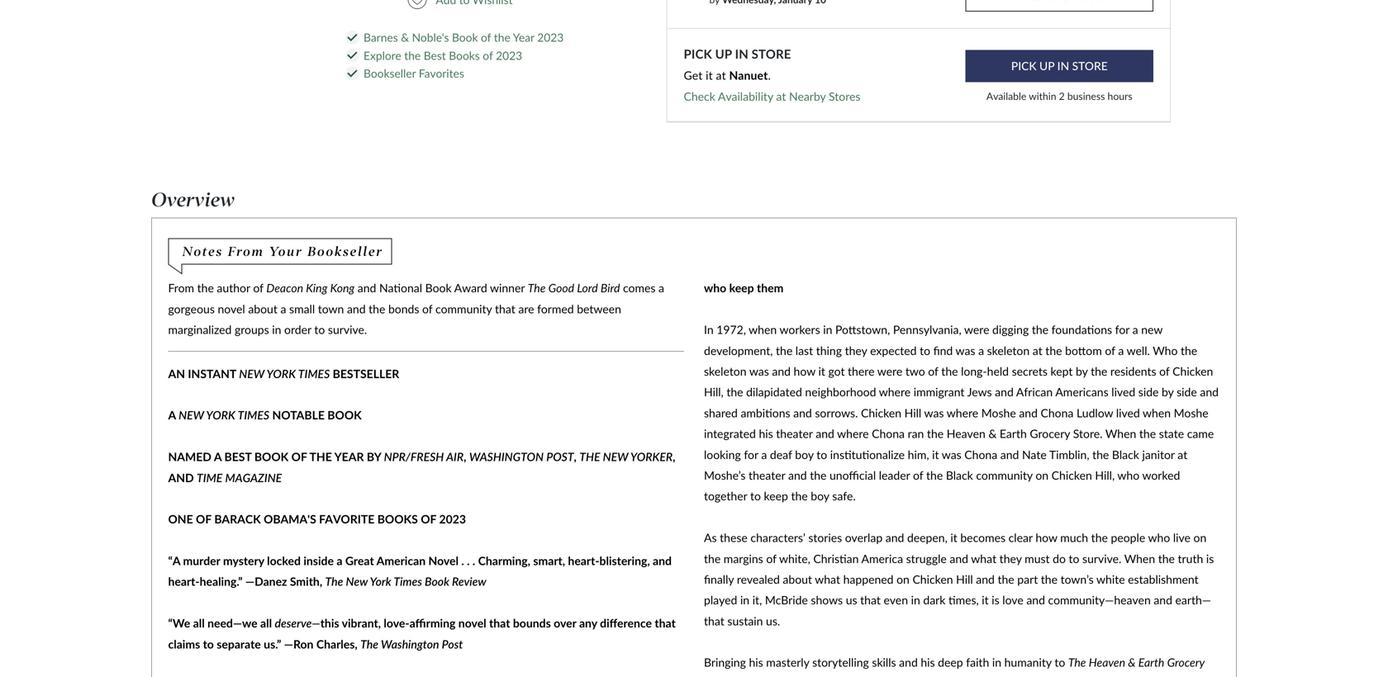 Task type: locate. For each thing, give the bounding box(es) containing it.
at up the secrets
[[1033, 344, 1043, 358]]

2023 for barnes & noble's book of the year 2023
[[538, 31, 564, 44]]

skills
[[872, 656, 897, 670]]

1 vertical spatial hill,
[[1096, 469, 1115, 483]]

york down 'instant' at the left of the page
[[206, 409, 235, 423]]

on down nate
[[1036, 469, 1049, 483]]

grocery inside the heaven & earth grocery store
[[1168, 656, 1205, 670]]

0 vertical spatial who
[[1118, 469, 1140, 483]]

0 vertical spatial how
[[794, 365, 816, 379]]

by
[[367, 450, 381, 464]]

nearby stores
[[789, 89, 861, 103]]

skeleton down digging
[[988, 344, 1030, 358]]

held
[[988, 365, 1009, 379]]

as
[[704, 531, 717, 545]]

side
[[1139, 385, 1159, 399], [1177, 385, 1198, 399]]

long-
[[961, 365, 988, 379]]

shared
[[704, 406, 738, 420]]

truth
[[1178, 552, 1204, 566]]

2 vertical spatial chona
[[965, 448, 998, 462]]

0 horizontal spatial is
[[992, 594, 1000, 608]]

store.
[[1074, 427, 1103, 441]]

book left award
[[425, 281, 452, 295]]

comes
[[623, 281, 656, 295]]

the up "kept"
[[1046, 344, 1063, 358]]

0 vertical spatial heart-
[[568, 554, 600, 568]]

, left looking on the right
[[673, 450, 676, 464]]

the right part
[[1041, 573, 1058, 587]]

1 horizontal spatial black
[[1113, 448, 1140, 462]]

grocery
[[1030, 427, 1071, 441], [1168, 656, 1205, 670]]

they up there at the bottom of the page
[[845, 344, 868, 358]]

1 vertical spatial 2023
[[496, 49, 523, 62]]

any
[[579, 617, 597, 631]]

0 vertical spatial when
[[1106, 427, 1137, 441]]

0 horizontal spatial for
[[744, 448, 759, 462]]

favorite
[[319, 513, 375, 527]]

& inside barnes & noble's book of the year 2023 link
[[401, 31, 409, 44]]

novel
[[429, 554, 459, 568]]

, right washington
[[574, 450, 577, 464]]

of
[[481, 31, 491, 44], [483, 49, 493, 62], [253, 281, 264, 295], [422, 302, 433, 316], [1105, 344, 1116, 358], [929, 365, 939, 379], [1160, 365, 1170, 379], [913, 469, 924, 483], [767, 552, 777, 566]]

the inside the heaven & earth grocery store
[[1069, 656, 1087, 670]]

best
[[424, 49, 446, 62]]

1 horizontal spatial all
[[260, 617, 272, 631]]

2 horizontal spatial chona
[[1041, 406, 1074, 420]]

1 horizontal spatial &
[[989, 427, 997, 441]]

0 vertical spatial they
[[845, 344, 868, 358]]

0 horizontal spatial ,
[[464, 450, 467, 464]]

& inside the heaven & earth grocery store
[[1129, 656, 1136, 670]]

new
[[1142, 323, 1163, 337]]

healing."
[[200, 575, 243, 589]]

to right do
[[1069, 552, 1080, 566]]

2
[[1059, 90, 1065, 102]]

—ron
[[284, 638, 314, 652]]

3 , from the left
[[673, 450, 676, 464]]

when inside as these characters' stories overlap and deepen, it becomes clear how much the people who live on the margins of white, christian america struggle and what they must do to survive. when the truth is finally revealed about what happened on chicken hill and the part the town's white establishment played in it, mcbride shows us that even in dark times, it is love and community—heaven and earth— that sustain us.
[[1125, 552, 1156, 566]]

your
[[269, 244, 303, 260]]

where down two
[[879, 385, 911, 399]]

chona left nate
[[965, 448, 998, 462]]

1 vertical spatial earth
[[1139, 656, 1165, 670]]

the
[[494, 31, 511, 44], [404, 49, 421, 62], [197, 281, 214, 295], [369, 302, 386, 316], [1032, 323, 1049, 337], [776, 344, 793, 358], [1046, 344, 1063, 358], [1181, 344, 1198, 358], [942, 365, 959, 379], [1091, 365, 1108, 379], [727, 385, 744, 399], [927, 427, 944, 441], [1140, 427, 1157, 441], [1093, 448, 1110, 462], [810, 469, 827, 483], [927, 469, 943, 483], [791, 490, 808, 504], [1092, 531, 1108, 545], [704, 552, 721, 566], [1159, 552, 1175, 566], [998, 573, 1015, 587], [1041, 573, 1058, 587]]

that
[[495, 302, 516, 316], [861, 594, 881, 608], [704, 614, 725, 629], [489, 617, 510, 631], [655, 617, 676, 631]]

heaven inside the heaven & earth grocery store
[[1089, 656, 1126, 670]]

0 horizontal spatial hill
[[905, 406, 922, 420]]

heaven inside in 1972, when workers in pottstown, pennsylvania, were digging the foundations for a new development, the last thing they expected to find was a skeleton at the bottom of a well. who the skeleton was and how it got there were two of the long-held secrets kept by the residents of chicken hill, the dilapidated neighborhood where immigrant jews and african americans lived side by side and shared ambitions and sorrows. chicken hill was where moshe and chona ludlow lived when moshe integrated his theater and where chona ran the heaven & earth grocery store. when the state came looking for a deaf boy to institutionalize him, it was chona and nate timblin, the black janitor at moshe's theater and the unofficial leader of the black community on chicken hill, who worked together to keep the boy safe.
[[947, 427, 986, 441]]

1 the from the left
[[310, 450, 332, 464]]

1 vertical spatial about
[[783, 573, 813, 587]]

the inside "comes a gorgeous novel about a small town and the bonds of community that are formed between marginalized groups in order to survive."
[[369, 302, 386, 316]]

0 vertical spatial new
[[239, 367, 264, 381]]

at
[[716, 68, 726, 82], [777, 89, 786, 103], [1033, 344, 1043, 358], [1178, 448, 1188, 462]]

at down up
[[716, 68, 726, 82]]

1 horizontal spatial heaven
[[1089, 656, 1126, 670]]

chona
[[1041, 406, 1074, 420], [872, 427, 905, 441], [965, 448, 998, 462]]

the down vibrant,
[[360, 638, 379, 652]]

1 horizontal spatial survive.
[[1083, 552, 1122, 566]]

it left got
[[819, 365, 826, 379]]

0 vertical spatial heaven
[[947, 427, 986, 441]]

1 horizontal spatial moshe
[[1174, 406, 1209, 420]]

in left "order"
[[272, 323, 281, 337]]

1 vertical spatial where
[[947, 406, 979, 420]]

explore the best books of 2023
[[364, 49, 523, 62]]

and inside the "a murder mystery locked inside a great american novel . . . charming, smart, heart-blistering, and heart-healing." —danez smith,
[[653, 554, 672, 568]]

2 horizontal spatial of
[[421, 513, 437, 527]]

2 horizontal spatial 2023
[[538, 31, 564, 44]]

heaven down community—heaven
[[1089, 656, 1126, 670]]

black left 'janitor'
[[1113, 448, 1140, 462]]

new
[[239, 367, 264, 381], [179, 409, 204, 423], [603, 450, 628, 464]]

0 vertical spatial boy
[[795, 448, 814, 462]]

this
[[320, 617, 339, 631]]

when
[[749, 323, 777, 337], [1143, 406, 1171, 420]]

2023
[[538, 31, 564, 44], [496, 49, 523, 62], [439, 513, 466, 527]]

0 horizontal spatial novel
[[218, 302, 245, 316]]

how inside in 1972, when workers in pottstown, pennsylvania, were digging the foundations for a new development, the last thing they expected to find was a skeleton at the bottom of a well. who the skeleton was and how it got there were two of the long-held secrets kept by the residents of chicken hill, the dilapidated neighborhood where immigrant jews and african americans lived side by side and shared ambitions and sorrows. chicken hill was where moshe and chona ludlow lived when moshe integrated his theater and where chona ran the heaven & earth grocery store. when the state came looking for a deaf boy to institutionalize him, it was chona and nate timblin, the black janitor at moshe's theater and the unofficial leader of the black community on chicken hill, who worked together to keep the boy safe.
[[794, 365, 816, 379]]

the down as
[[704, 552, 721, 566]]

community inside "comes a gorgeous novel about a small town and the bonds of community that are formed between marginalized groups in order to survive."
[[436, 302, 492, 316]]

1 horizontal spatial from
[[228, 244, 264, 260]]

1 vertical spatial novel
[[459, 617, 487, 631]]

small
[[289, 302, 315, 316]]

lord
[[577, 281, 598, 295]]

overlap
[[845, 531, 883, 545]]

how
[[794, 365, 816, 379], [1036, 531, 1058, 545]]

0 horizontal spatial new
[[179, 409, 204, 423]]

theater up deaf on the bottom right of page
[[776, 427, 813, 441]]

1 vertical spatial community
[[977, 469, 1033, 483]]

do
[[1053, 552, 1066, 566]]

the heaven & earth grocery store
[[704, 656, 1205, 678]]

book up the 'magazine'
[[254, 450, 289, 464]]

by down who
[[1162, 385, 1174, 399]]

it,
[[753, 594, 762, 608]]

0 horizontal spatial moshe
[[982, 406, 1017, 420]]

1 horizontal spatial they
[[1000, 552, 1022, 566]]

1 horizontal spatial a
[[214, 450, 222, 464]]

live
[[1174, 531, 1191, 545]]

check image
[[347, 34, 357, 41], [347, 70, 357, 77]]

about up groups
[[248, 302, 278, 316]]

check availability at nearby stores link
[[684, 89, 861, 104]]

one
[[168, 513, 193, 527]]

explore the best books of 2023 link
[[364, 49, 523, 62]]

king
[[306, 281, 328, 295]]

1 horizontal spatial times
[[298, 367, 330, 381]]

all right "we
[[193, 617, 205, 631]]

moshe up came
[[1174, 406, 1209, 420]]

2 vertical spatial &
[[1129, 656, 1136, 670]]

theater up keep
[[749, 469, 786, 483]]

post
[[442, 638, 463, 652]]

they
[[845, 344, 868, 358], [1000, 552, 1022, 566]]

there
[[848, 365, 875, 379]]

1 vertical spatial check image
[[347, 70, 357, 77]]

the down him,
[[927, 469, 943, 483]]

were left digging
[[965, 323, 990, 337]]

1 vertical spatial when
[[1125, 552, 1156, 566]]

hill
[[905, 406, 922, 420], [957, 573, 974, 587]]

None submit
[[966, 50, 1154, 82]]

kept
[[1051, 365, 1073, 379]]

1 vertical spatial heaven
[[1089, 656, 1126, 670]]

about inside "comes a gorgeous novel about a small town and the bonds of community that are formed between marginalized groups in order to survive."
[[248, 302, 278, 316]]

0 vertical spatial grocery
[[1030, 427, 1071, 441]]

0 horizontal spatial survive.
[[328, 323, 367, 337]]

1 vertical spatial were
[[878, 365, 903, 379]]

0 horizontal spatial how
[[794, 365, 816, 379]]

bird
[[601, 281, 620, 295]]

1 horizontal spatial on
[[1036, 469, 1049, 483]]

survive. up white
[[1083, 552, 1122, 566]]

to inside "comes a gorgeous novel about a small town and the bonds of community that are formed between marginalized groups in order to survive."
[[314, 323, 325, 337]]

in 1972, when workers in pottstown, pennsylvania, were digging the foundations for a new development, the last thing they expected to find was a skeleton at the bottom of a well. who the skeleton was and how it got there were two of the long-held secrets kept by the residents of chicken hill, the dilapidated neighborhood where immigrant jews and african americans lived side by side and shared ambitions and sorrows. chicken hill was where moshe and chona ludlow lived when moshe integrated his theater and where chona ran the heaven & earth grocery store. when the state came looking for a deaf boy to institutionalize him, it was chona and nate timblin, the black janitor at moshe's theater and the unofficial leader of the black community on chicken hill, who worked together to keep the boy safe.
[[704, 323, 1219, 504]]

skeleton down development,
[[704, 365, 747, 379]]

the left year
[[494, 31, 511, 44]]

2 vertical spatial new
[[603, 450, 628, 464]]

kong
[[330, 281, 355, 295]]

gorgeous
[[168, 302, 215, 316]]

of inside barnes & noble's book of the year 2023 link
[[481, 31, 491, 44]]

get
[[684, 68, 703, 82]]

novel up post
[[459, 617, 487, 631]]

who left worked
[[1118, 469, 1140, 483]]

a
[[168, 409, 176, 423], [214, 450, 222, 464]]

community down award
[[436, 302, 492, 316]]

of inside explore the best books of 2023 link
[[483, 49, 493, 62]]

deacon
[[266, 281, 303, 295]]

0 vertical spatial novel
[[218, 302, 245, 316]]

jews
[[968, 385, 992, 399]]

and down african
[[1020, 406, 1038, 420]]

ambitions
[[741, 406, 791, 420]]

in inside in 1972, when workers in pottstown, pennsylvania, were digging the foundations for a new development, the last thing they expected to find was a skeleton at the bottom of a well. who the skeleton was and how it got there were two of the long-held secrets kept by the residents of chicken hill, the dilapidated neighborhood where immigrant jews and african americans lived side by side and shared ambitions and sorrows. chicken hill was where moshe and chona ludlow lived when moshe integrated his theater and where chona ran the heaven & earth grocery store. when the state came looking for a deaf boy to institutionalize him, it was chona and nate timblin, the black janitor at moshe's theater and the unofficial leader of the black community on chicken hill, who worked together to keep the boy safe.
[[824, 323, 833, 337]]

book up books
[[452, 31, 478, 44]]

1 vertical spatial a
[[214, 450, 222, 464]]

times
[[298, 367, 330, 381], [238, 409, 270, 423]]

how inside as these characters' stories overlap and deepen, it becomes clear how much the people who live on the margins of white, christian america struggle and what they must do to survive. when the truth is finally revealed about what happened on chicken hill and the part the town's white establishment played in it, mcbride shows us that even in dark times, it is love and community—heaven and earth— that sustain us.
[[1036, 531, 1058, 545]]

even
[[884, 594, 908, 608]]

a inside the "a murder mystery locked inside a great american novel . . . charming, smart, heart-blistering, and heart-healing." —danez smith,
[[337, 554, 343, 568]]

the left part
[[998, 573, 1015, 587]]

winner
[[490, 281, 525, 295]]

they inside as these characters' stories overlap and deepen, it becomes clear how much the people who live on the margins of white, christian america struggle and what they must do to survive. when the truth is finally revealed about what happened on chicken hill and the part the town's white establishment played in it, mcbride shows us that even in dark times, it is love and community—heaven and earth— that sustain us.
[[1000, 552, 1022, 566]]

1 check image from the top
[[347, 34, 357, 41]]

when right 1972,
[[749, 323, 777, 337]]

0 vertical spatial on
[[1036, 469, 1049, 483]]

0 vertical spatial check image
[[347, 34, 357, 41]]

"a murder mystery locked inside a great american novel . . . charming, smart, heart-blistering, and heart-healing." —danez smith,
[[168, 554, 672, 589]]

where up the institutionalize
[[837, 427, 869, 441]]

1 , from the left
[[464, 450, 467, 464]]

notes from your bookseller
[[182, 244, 383, 260]]

0 horizontal spatial where
[[837, 427, 869, 441]]

and down kong at the top left of page
[[347, 302, 366, 316]]

came
[[1188, 427, 1215, 441]]

love
[[1003, 594, 1024, 608]]

separate
[[217, 638, 261, 652]]

earth up nate
[[1000, 427, 1027, 441]]

0 horizontal spatial when
[[749, 323, 777, 337]]

, and
[[168, 450, 676, 485]]

of inside "comes a gorgeous novel about a small town and the bonds of community that are formed between marginalized groups in order to survive."
[[422, 302, 433, 316]]

chona left ran
[[872, 427, 905, 441]]

novel down author
[[218, 302, 245, 316]]

is right truth
[[1207, 552, 1215, 566]]

were
[[965, 323, 990, 337], [878, 365, 903, 379]]

,
[[464, 450, 467, 464], [574, 450, 577, 464], [673, 450, 676, 464]]

up
[[716, 46, 732, 61]]

us.
[[766, 614, 781, 629]]

his inside in 1972, when workers in pottstown, pennsylvania, were digging the foundations for a new development, the last thing they expected to find was a skeleton at the bottom of a well. who the skeleton was and how it got there were two of the long-held secrets kept by the residents of chicken hill, the dilapidated neighborhood where immigrant jews and african americans lived side by side and shared ambitions and sorrows. chicken hill was where moshe and chona ludlow lived when moshe integrated his theater and where chona ran the heaven & earth grocery store. when the state came looking for a deaf boy to institutionalize him, it was chona and nate timblin, the black janitor at moshe's theater and the unofficial leader of the black community on chicken hill, who worked together to keep the boy safe.
[[759, 427, 773, 441]]

1 horizontal spatial about
[[783, 573, 813, 587]]

2 side from the left
[[1177, 385, 1198, 399]]

1 horizontal spatial grocery
[[1168, 656, 1205, 670]]

that right difference
[[655, 617, 676, 631]]

check image for barnes & noble's book of the year 2023
[[347, 34, 357, 41]]

were down expected
[[878, 365, 903, 379]]

earth inside the heaven & earth grocery store
[[1139, 656, 1165, 670]]

0 horizontal spatial grocery
[[1030, 427, 1071, 441]]

where down jews
[[947, 406, 979, 420]]

good
[[549, 281, 575, 295]]

town's
[[1061, 573, 1094, 587]]

2023 right year
[[538, 31, 564, 44]]

1 horizontal spatial were
[[965, 323, 990, 337]]

heart- right smart,
[[568, 554, 600, 568]]

his down ambitions on the bottom right of the page
[[759, 427, 773, 441]]

0 horizontal spatial all
[[193, 617, 205, 631]]

in up thing
[[824, 323, 833, 337]]

and right blistering,
[[653, 554, 672, 568]]

named a best book of the year by npr/fresh air , washington post , the new yorker
[[168, 450, 673, 464]]

0 vertical spatial a
[[168, 409, 176, 423]]

0 vertical spatial hill
[[905, 406, 922, 420]]

1 vertical spatial survive.
[[1083, 552, 1122, 566]]

new right 'instant' at the left of the page
[[239, 367, 264, 381]]

who inside as these characters' stories overlap and deepen, it becomes clear how much the people who live on the margins of white, christian america struggle and what they must do to survive. when the truth is finally revealed about what happened on chicken hill and the part the town's white establishment played in it, mcbride shows us that even in dark times, it is love and community—heaven and earth— that sustain us.
[[1149, 531, 1171, 545]]

1 horizontal spatial by
[[1162, 385, 1174, 399]]

white,
[[780, 552, 811, 566]]

2 vertical spatial 2023
[[439, 513, 466, 527]]

and up dilapidated
[[772, 365, 791, 379]]

is left love
[[992, 594, 1000, 608]]

grocery up nate
[[1030, 427, 1071, 441]]

the right keep
[[791, 490, 808, 504]]

at down state
[[1178, 448, 1188, 462]]

1 horizontal spatial york
[[267, 367, 296, 381]]

survive.
[[328, 323, 367, 337], [1083, 552, 1122, 566]]

ludlow
[[1077, 406, 1114, 420]]

0 horizontal spatial black
[[946, 469, 974, 483]]

1 horizontal spatial chona
[[965, 448, 998, 462]]

for up 'well.'
[[1116, 323, 1130, 337]]

it right deepen,
[[951, 531, 958, 545]]

1 horizontal spatial is
[[1207, 552, 1215, 566]]

books
[[449, 49, 480, 62]]

novel inside "comes a gorgeous novel about a small town and the bonds of community that are formed between marginalized groups in order to survive."
[[218, 302, 245, 316]]

1 vertical spatial hill
[[957, 573, 974, 587]]

earth down community—heaven
[[1139, 656, 1165, 670]]

explore
[[364, 49, 402, 62]]

a left best
[[214, 450, 222, 464]]

0 horizontal spatial times
[[238, 409, 270, 423]]

grocery inside in 1972, when workers in pottstown, pennsylvania, were digging the foundations for a new development, the last thing they expected to find was a skeleton at the bottom of a well. who the skeleton was and how it got there were two of the long-held secrets kept by the residents of chicken hill, the dilapidated neighborhood where immigrant jews and african americans lived side by side and shared ambitions and sorrows. chicken hill was where moshe and chona ludlow lived when moshe integrated his theater and where chona ran the heaven & earth grocery store. when the state came looking for a deaf boy to institutionalize him, it was chona and nate timblin, the black janitor at moshe's theater and the unofficial leader of the black community on chicken hill, who worked together to keep the boy safe.
[[1030, 427, 1071, 441]]

what up shows
[[815, 573, 841, 587]]

0 vertical spatial &
[[401, 31, 409, 44]]

from up author
[[228, 244, 264, 260]]

—danez
[[245, 575, 287, 589]]

the up 'janitor'
[[1140, 427, 1157, 441]]

&
[[401, 31, 409, 44], [989, 427, 997, 441], [1129, 656, 1136, 670]]

to right "order"
[[314, 323, 325, 337]]

0 vertical spatial survive.
[[328, 323, 367, 337]]

new up named
[[179, 409, 204, 423]]

check image up check icon
[[347, 34, 357, 41]]

new left yorker
[[603, 450, 628, 464]]

chicken up dark
[[913, 573, 954, 587]]

barnes & noble's book of the year 2023
[[364, 31, 564, 44]]

community inside in 1972, when workers in pottstown, pennsylvania, were digging the foundations for a new development, the last thing they expected to find was a skeleton at the bottom of a well. who the skeleton was and how it got there were two of the long-held secrets kept by the residents of chicken hill, the dilapidated neighborhood where immigrant jews and african americans lived side by side and shared ambitions and sorrows. chicken hill was where moshe and chona ludlow lived when moshe integrated his theater and where chona ran the heaven & earth grocery store. when the state came looking for a deaf boy to institutionalize him, it was chona and nate timblin, the black janitor at moshe's theater and the unofficial leader of the black community on chicken hill, who worked together to keep the boy safe.
[[977, 469, 1033, 483]]

npr/fresh
[[384, 450, 444, 464]]

2023 for one of barack obama's favorite books of 2023
[[439, 513, 466, 527]]

1 horizontal spatial 2023
[[496, 49, 523, 62]]

over
[[554, 617, 577, 631]]

claims
[[168, 638, 200, 652]]

0 horizontal spatial side
[[1139, 385, 1159, 399]]

novel inside this vibrant, love-affirming novel that bounds over any difference that claims to separate us." —ron charles,
[[459, 617, 487, 631]]

0 horizontal spatial york
[[206, 409, 235, 423]]

2 check image from the top
[[347, 70, 357, 77]]

neighborhood
[[805, 385, 877, 399]]

to inside as these characters' stories overlap and deepen, it becomes clear how much the people who live on the margins of white, christian america struggle and what they must do to survive. when the truth is finally revealed about what happened on chicken hill and the part the town's white establishment played in it, mcbride shows us that even in dark times, it is love and community—heaven and earth— that sustain us.
[[1069, 552, 1080, 566]]

bookseller down explore
[[364, 67, 416, 80]]

of right bottom
[[1105, 344, 1116, 358]]

the left bonds
[[369, 302, 386, 316]]

year
[[334, 450, 364, 464]]

1 horizontal spatial when
[[1143, 406, 1171, 420]]

who left live
[[1149, 531, 1171, 545]]

that down winner
[[495, 302, 516, 316]]

times
[[394, 575, 422, 589]]

are
[[519, 302, 534, 316]]

the for the new york times book review
[[325, 575, 343, 589]]

book
[[328, 409, 362, 423], [254, 450, 289, 464]]

2 horizontal spatial where
[[947, 406, 979, 420]]

0 horizontal spatial about
[[248, 302, 278, 316]]

washington
[[381, 638, 439, 652]]

integrated
[[704, 427, 756, 441]]

chicken down who
[[1173, 365, 1214, 379]]

1 vertical spatial &
[[989, 427, 997, 441]]



Task type: describe. For each thing, give the bounding box(es) containing it.
one of barack obama's favorite books of 2023
[[168, 513, 466, 527]]

of down him,
[[913, 469, 924, 483]]

the inside barnes & noble's book of the year 2023 link
[[494, 31, 511, 44]]

much
[[1061, 531, 1089, 545]]

bottom
[[1066, 344, 1103, 358]]

and left sorrows.
[[794, 406, 812, 420]]

"we all need—we all deserve—
[[168, 617, 320, 631]]

1 vertical spatial skeleton
[[704, 365, 747, 379]]

1 vertical spatial when
[[1143, 406, 1171, 420]]

the left unofficial
[[810, 469, 827, 483]]

and down sorrows.
[[816, 427, 835, 441]]

2 all from the left
[[260, 617, 272, 631]]

and right kong at the top left of page
[[358, 281, 376, 295]]

and down the "establishment"
[[1154, 594, 1173, 608]]

in right the faith
[[993, 656, 1002, 670]]

1 vertical spatial times
[[238, 409, 270, 423]]

author
[[217, 281, 250, 295]]

got
[[829, 365, 845, 379]]

him,
[[908, 448, 930, 462]]

charles,
[[316, 638, 358, 652]]

stories
[[809, 531, 843, 545]]

dark
[[924, 594, 946, 608]]

the right who
[[1181, 344, 1198, 358]]

played
[[704, 594, 738, 608]]

and down part
[[1027, 594, 1046, 608]]

1 all from the left
[[193, 617, 205, 631]]

survive. inside as these characters' stories overlap and deepen, it becomes clear how much the people who live on the margins of white, christian america struggle and what they must do to survive. when the truth is finally revealed about what happened on chicken hill and the part the town's white establishment played in it, mcbride shows us that even in dark times, it is love and community—heaven and earth— that sustain us.
[[1083, 552, 1122, 566]]

murder
[[183, 554, 220, 568]]

1 vertical spatial is
[[992, 594, 1000, 608]]

check image
[[347, 52, 357, 59]]

1 horizontal spatial where
[[879, 385, 911, 399]]

0 vertical spatial black
[[1113, 448, 1140, 462]]

of inside as these characters' stories overlap and deepen, it becomes clear how much the people who live on the margins of white, christian america struggle and what they must do to survive. when the truth is finally revealed about what happened on chicken hill and the part the town's white establishment played in it, mcbride shows us that even in dark times, it is love and community—heaven and earth— that sustain us.
[[767, 552, 777, 566]]

hill inside in 1972, when workers in pottstown, pennsylvania, were digging the foundations for a new development, the last thing they expected to find was a skeleton at the bottom of a well. who the skeleton was and how it got there were two of the long-held secrets kept by the residents of chicken hill, the dilapidated neighborhood where immigrant jews and african americans lived side by side and shared ambitions and sorrows. chicken hill was where moshe and chona ludlow lived when moshe integrated his theater and where chona ran the heaven & earth grocery store. when the state came looking for a deaf boy to institutionalize him, it was chona and nate timblin, the black janitor at moshe's theater and the unofficial leader of the black community on chicken hill, who worked together to keep the boy safe.
[[905, 406, 922, 420]]

2 moshe from the left
[[1174, 406, 1209, 420]]

2 vertical spatial where
[[837, 427, 869, 441]]

to left keep
[[751, 490, 761, 504]]

last
[[796, 344, 814, 358]]

chicken down the timblin,
[[1052, 469, 1093, 483]]

the washington post
[[360, 638, 463, 652]]

0 vertical spatial theater
[[776, 427, 813, 441]]

1 vertical spatial by
[[1162, 385, 1174, 399]]

bookseller favorites
[[364, 67, 464, 80]]

about inside as these characters' stories overlap and deepen, it becomes clear how much the people who live on the margins of white, christian america struggle and what they must do to survive. when the truth is finally revealed about what happened on chicken hill and the part the town's white establishment played in it, mcbride shows us that even in dark times, it is love and community—heaven and earth— that sustain us.
[[783, 573, 813, 587]]

1 vertical spatial bookseller
[[308, 244, 383, 260]]

1 vertical spatial chona
[[872, 427, 905, 441]]

the down bottom
[[1091, 365, 1108, 379]]

of right two
[[929, 365, 939, 379]]

that down played
[[704, 614, 725, 629]]

in left it,
[[741, 594, 750, 608]]

1 moshe from the left
[[982, 406, 1017, 420]]

deaf
[[770, 448, 793, 462]]

books
[[378, 513, 418, 527]]

comes a gorgeous novel about a small town and the bonds of community that are formed between marginalized groups in order to survive.
[[168, 281, 665, 337]]

"a
[[168, 554, 180, 568]]

yorker
[[631, 450, 673, 464]]

the for the heaven & earth grocery store
[[1069, 656, 1087, 670]]

. inside pick up in store get it at nanuet . check availability at nearby stores
[[768, 68, 771, 82]]

0 vertical spatial from
[[228, 244, 264, 260]]

pick
[[684, 46, 712, 61]]

a up long- on the bottom right of the page
[[979, 344, 985, 358]]

, inside , and
[[673, 450, 676, 464]]

business hours
[[1068, 90, 1133, 102]]

0 vertical spatial bookseller
[[364, 67, 416, 80]]

new
[[346, 575, 368, 589]]

white
[[1097, 573, 1126, 587]]

the for the washington post
[[360, 638, 379, 652]]

obama's
[[264, 513, 316, 527]]

blistering,
[[600, 554, 650, 568]]

the right digging
[[1032, 323, 1049, 337]]

store
[[752, 46, 792, 61]]

2 vertical spatial book
[[425, 575, 450, 589]]

to right the humanity
[[1055, 656, 1066, 670]]

available
[[987, 90, 1027, 102]]

looking
[[704, 448, 741, 462]]

who inside in 1972, when workers in pottstown, pennsylvania, were digging the foundations for a new development, the last thing they expected to find was a skeleton at the bottom of a well. who the skeleton was and how it got there were two of the long-held secrets kept by the residents of chicken hill, the dilapidated neighborhood where immigrant jews and african americans lived side by side and shared ambitions and sorrows. chicken hill was where moshe and chona ludlow lived when moshe integrated his theater and where chona ran the heaven & earth grocery store. when the state came looking for a deaf boy to institutionalize him, it was chona and nate timblin, the black janitor at moshe's theater and the unofficial leader of the black community on chicken hill, who worked together to keep the boy safe.
[[1118, 469, 1140, 483]]

great
[[345, 554, 374, 568]]

check image for bookseller favorites
[[347, 70, 357, 77]]

need—we
[[208, 617, 258, 631]]

2 the from the left
[[580, 450, 601, 464]]

0 horizontal spatial heart-
[[168, 575, 200, 589]]

to inside this vibrant, love-affirming novel that bounds over any difference that claims to separate us." —ron charles,
[[203, 638, 214, 652]]

nate
[[1023, 448, 1047, 462]]

his left deep at right
[[921, 656, 935, 670]]

foundations
[[1052, 323, 1113, 337]]

an instant new york times bestseller
[[168, 367, 400, 381]]

the right much
[[1092, 531, 1108, 545]]

the up the "establishment"
[[1159, 552, 1175, 566]]

that left bounds
[[489, 617, 510, 631]]

secrets
[[1012, 365, 1048, 379]]

inside
[[304, 554, 334, 568]]

1 vertical spatial boy
[[811, 490, 830, 504]]

times,
[[949, 594, 979, 608]]

state
[[1160, 427, 1185, 441]]

bookseller favorites link
[[364, 67, 464, 80]]

1 vertical spatial theater
[[749, 469, 786, 483]]

find
[[934, 344, 953, 358]]

was right find
[[956, 344, 976, 358]]

at right 'availability'
[[777, 89, 786, 103]]

the down find
[[942, 365, 959, 379]]

0 horizontal spatial by
[[1076, 365, 1088, 379]]

from the author of deacon king kong and national book award winner the good lord bird
[[168, 281, 620, 295]]

review
[[452, 575, 487, 589]]

favorites
[[419, 67, 464, 80]]

affirming
[[410, 617, 456, 631]]

and up came
[[1201, 385, 1219, 399]]

a left new
[[1133, 323, 1139, 337]]

us."
[[264, 638, 281, 652]]

was up dilapidated
[[750, 365, 769, 379]]

who
[[1153, 344, 1178, 358]]

together
[[704, 490, 748, 504]]

the up shared
[[727, 385, 744, 399]]

1 vertical spatial from
[[168, 281, 194, 295]]

faith
[[967, 656, 990, 670]]

america
[[862, 552, 904, 566]]

the down store.
[[1093, 448, 1110, 462]]

1 horizontal spatial of
[[292, 450, 307, 464]]

2 vertical spatial on
[[897, 573, 910, 587]]

to left find
[[920, 344, 931, 358]]

expected
[[871, 344, 917, 358]]

1 side from the left
[[1139, 385, 1159, 399]]

chicken inside as these characters' stories overlap and deepen, it becomes clear how much the people who live on the margins of white, christian america struggle and what they must do to survive. when the truth is finally revealed about what happened on chicken hill and the part the town's white establishment played in it, mcbride shows us that even in dark times, it is love and community—heaven and earth— that sustain us.
[[913, 573, 954, 587]]

0 vertical spatial york
[[267, 367, 296, 381]]

best
[[224, 450, 252, 464]]

and up america
[[886, 531, 905, 545]]

the inside explore the best books of 2023 link
[[404, 49, 421, 62]]

happened
[[844, 573, 894, 587]]

it right "times," on the right bottom of page
[[982, 594, 989, 608]]

when inside in 1972, when workers in pottstown, pennsylvania, were digging the foundations for a new development, the last thing they expected to find was a skeleton at the bottom of a well. who the skeleton was and how it got there were two of the long-held secrets kept by the residents of chicken hill, the dilapidated neighborhood where immigrant jews and african americans lived side by side and shared ambitions and sorrows. chicken hill was where moshe and chona ludlow lived when moshe integrated his theater and where chona ran the heaven & earth grocery store. when the state came looking for a deaf boy to institutionalize him, it was chona and nate timblin, the black janitor at moshe's theater and the unofficial leader of the black community on chicken hill, who worked together to keep the boy safe.
[[1106, 427, 1137, 441]]

0 vertical spatial when
[[749, 323, 777, 337]]

and down held
[[995, 385, 1014, 399]]

1 horizontal spatial new
[[239, 367, 264, 381]]

was down immigrant
[[925, 406, 944, 420]]

0 vertical spatial lived
[[1112, 385, 1136, 399]]

a left deaf on the bottom right of page
[[762, 448, 767, 462]]

in left dark
[[911, 594, 921, 608]]

as these characters' stories overlap and deepen, it becomes clear how much the people who live on the margins of white, christian america struggle and what they must do to survive. when the truth is finally revealed about what happened on chicken hill and the part the town's white establishment played in it, mcbride shows us that even in dark times, it is love and community—heaven and earth— that sustain us.
[[704, 531, 1215, 629]]

african
[[1017, 385, 1053, 399]]

1 vertical spatial book
[[425, 281, 452, 295]]

0 horizontal spatial of
[[196, 513, 212, 527]]

& inside in 1972, when workers in pottstown, pennsylvania, were digging the foundations for a new development, the last thing they expected to find was a skeleton at the bottom of a well. who the skeleton was and how it got there were two of the long-held secrets kept by the residents of chicken hill, the dilapidated neighborhood where immigrant jews and african americans lived side by side and shared ambitions and sorrows. chicken hill was where moshe and chona ludlow lived when moshe integrated his theater and where chona ran the heaven & earth grocery store. when the state came looking for a deaf boy to institutionalize him, it was chona and nate timblin, the black janitor at moshe's theater and the unofficial leader of the black community on chicken hill, who worked together to keep the boy safe.
[[989, 427, 997, 441]]

order
[[284, 323, 312, 337]]

earth inside in 1972, when workers in pottstown, pennsylvania, were digging the foundations for a new development, the last thing they expected to find was a skeleton at the bottom of a well. who the skeleton was and how it got there were two of the long-held secrets kept by the residents of chicken hill, the dilapidated neighborhood where immigrant jews and african americans lived side by side and shared ambitions and sorrows. chicken hill was where moshe and chona ludlow lived when moshe integrated his theater and where chona ran the heaven & earth grocery store. when the state came looking for a deaf boy to institutionalize him, it was chona and nate timblin, the black janitor at moshe's theater and the unofficial leader of the black community on chicken hill, who worked together to keep the boy safe.
[[1000, 427, 1027, 441]]

his right bringing
[[749, 656, 764, 670]]

a left small
[[281, 302, 286, 316]]

safe.
[[833, 490, 856, 504]]

1 vertical spatial on
[[1194, 531, 1207, 545]]

1 vertical spatial for
[[744, 448, 759, 462]]

of right author
[[253, 281, 264, 295]]

1 vertical spatial york
[[206, 409, 235, 423]]

of down who
[[1160, 365, 1170, 379]]

a new york times notable book
[[168, 409, 362, 423]]

americans
[[1056, 385, 1109, 399]]

a left 'well.'
[[1119, 344, 1124, 358]]

0 horizontal spatial a
[[168, 409, 176, 423]]

store
[[704, 677, 729, 678]]

1 vertical spatial black
[[946, 469, 974, 483]]

1 horizontal spatial heart-
[[568, 554, 600, 568]]

to right deaf on the bottom right of page
[[817, 448, 828, 462]]

within
[[1029, 90, 1057, 102]]

0 horizontal spatial were
[[878, 365, 903, 379]]

hill inside as these characters' stories overlap and deepen, it becomes clear how much the people who live on the margins of white, christian america struggle and what they must do to survive. when the truth is finally revealed about what happened on chicken hill and the part the town's white establishment played in it, mcbride shows us that even in dark times, it is love and community—heaven and earth— that sustain us.
[[957, 573, 974, 587]]

washington
[[469, 450, 544, 464]]

worked
[[1143, 469, 1181, 483]]

development,
[[704, 344, 773, 358]]

0 vertical spatial what
[[972, 552, 997, 566]]

that right 'us'
[[861, 594, 881, 608]]

love-
[[384, 617, 410, 631]]

two
[[906, 365, 926, 379]]

sustain
[[728, 614, 763, 629]]

that inside "comes a gorgeous novel about a small town and the bonds of community that are formed between marginalized groups in order to survive."
[[495, 302, 516, 316]]

1 horizontal spatial book
[[328, 409, 362, 423]]

the left last
[[776, 344, 793, 358]]

they inside in 1972, when workers in pottstown, pennsylvania, were digging the foundations for a new development, the last thing they expected to find was a skeleton at the bottom of a well. who the skeleton was and how it got there were two of the long-held secrets kept by the residents of chicken hill, the dilapidated neighborhood where immigrant jews and african americans lived side by side and shared ambitions and sorrows. chicken hill was where moshe and chona ludlow lived when moshe integrated his theater and where chona ran the heaven & earth grocery store. when the state came looking for a deaf boy to institutionalize him, it was chona and nate timblin, the black janitor at moshe's theater and the unofficial leader of the black community on chicken hill, who worked together to keep the boy safe.
[[845, 344, 868, 358]]

smart,
[[533, 554, 565, 568]]

it right him,
[[933, 448, 939, 462]]

was right him,
[[942, 448, 962, 462]]

ran
[[908, 427, 924, 441]]

0 vertical spatial skeleton
[[988, 344, 1030, 358]]

0 vertical spatial were
[[965, 323, 990, 337]]

on inside in 1972, when workers in pottstown, pennsylvania, were digging the foundations for a new development, the last thing they expected to find was a skeleton at the bottom of a well. who the skeleton was and how it got there were two of the long-held secrets kept by the residents of chicken hill, the dilapidated neighborhood where immigrant jews and african americans lived side by side and shared ambitions and sorrows. chicken hill was where moshe and chona ludlow lived when moshe integrated his theater and where chona ran the heaven & earth grocery store. when the state came looking for a deaf boy to institutionalize him, it was chona and nate timblin, the black janitor at moshe's theater and the unofficial leader of the black community on chicken hill, who worked together to keep the boy safe.
[[1036, 469, 1049, 483]]

vibrant,
[[342, 617, 381, 631]]

survive. inside "comes a gorgeous novel about a small town and the bonds of community that are formed between marginalized groups in order to survive."
[[328, 323, 367, 337]]

time
[[197, 471, 223, 485]]

us
[[846, 594, 858, 608]]

2 , from the left
[[574, 450, 577, 464]]

chicken up the institutionalize
[[861, 406, 902, 420]]

and inside "comes a gorgeous novel about a small town and the bonds of community that are formed between marginalized groups in order to survive."
[[347, 302, 366, 316]]

the right ran
[[927, 427, 944, 441]]

1 horizontal spatial hill,
[[1096, 469, 1115, 483]]

immigrant
[[914, 385, 965, 399]]

1 vertical spatial new
[[179, 409, 204, 423]]

0 horizontal spatial book
[[254, 450, 289, 464]]

marginalized
[[168, 323, 232, 337]]

and down deaf on the bottom right of page
[[789, 469, 807, 483]]

storytelling
[[813, 656, 869, 670]]

0 horizontal spatial what
[[815, 573, 841, 587]]

in inside "comes a gorgeous novel about a small town and the bonds of community that are formed between marginalized groups in order to survive."
[[272, 323, 281, 337]]

a right comes
[[659, 281, 665, 295]]

it inside pick up in store get it at nanuet . check availability at nearby stores
[[706, 68, 713, 82]]

and down becomes
[[950, 552, 969, 566]]

and left nate
[[1001, 448, 1020, 462]]

0 vertical spatial times
[[298, 367, 330, 381]]

establishment
[[1128, 573, 1199, 587]]

an
[[168, 367, 185, 381]]

0 vertical spatial for
[[1116, 323, 1130, 337]]

0 vertical spatial book
[[452, 31, 478, 44]]

smith,
[[290, 575, 322, 589]]

the up are
[[528, 281, 546, 295]]

0 horizontal spatial hill,
[[704, 385, 724, 399]]

"we
[[168, 617, 190, 631]]

instant
[[188, 367, 236, 381]]

and up "times," on the right bottom of page
[[976, 573, 995, 587]]

town
[[318, 302, 344, 316]]

and right skills
[[900, 656, 918, 670]]

residents
[[1111, 365, 1157, 379]]

the up gorgeous
[[197, 281, 214, 295]]

1 vertical spatial lived
[[1117, 406, 1141, 420]]



Task type: vqa. For each thing, say whether or not it's contained in the screenshot.
Awards LINK
no



